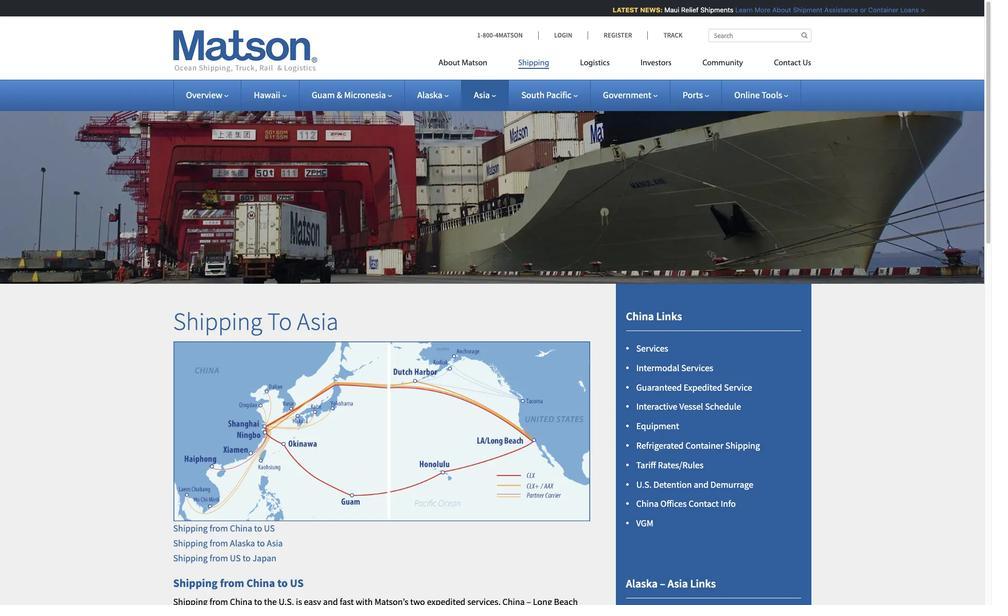 Task type: locate. For each thing, give the bounding box(es) containing it.
>
[[916, 6, 920, 14]]

0 vertical spatial container
[[863, 6, 894, 14]]

0 vertical spatial contact
[[774, 59, 801, 67]]

0 vertical spatial services
[[636, 343, 668, 355]]

links right '–'
[[690, 577, 716, 591]]

0 horizontal spatial alaska
[[230, 538, 255, 550]]

1 horizontal spatial alaska
[[417, 89, 443, 101]]

800-
[[483, 31, 495, 40]]

alaska link
[[417, 89, 449, 101]]

2 horizontal spatial alaska
[[626, 577, 658, 591]]

about matson link
[[439, 54, 503, 75]]

online tools link
[[734, 89, 789, 101]]

alaska for alaska
[[417, 89, 443, 101]]

asia link
[[474, 89, 496, 101]]

u.s.
[[636, 479, 652, 491]]

asia up japan on the left bottom
[[267, 538, 283, 550]]

1 vertical spatial services
[[681, 362, 714, 374]]

china up shipping from alaska to asia link
[[230, 523, 252, 535]]

asia inside 'shipping from china to us shipping from alaska to asia shipping from us to japan'
[[267, 538, 283, 550]]

1 horizontal spatial contact
[[774, 59, 801, 67]]

micronesia
[[344, 89, 386, 101]]

links up services link at right bottom
[[656, 309, 682, 324]]

contact inside section
[[689, 498, 719, 510]]

ports link
[[683, 89, 709, 101]]

matson
[[462, 59, 487, 67]]

equipment link
[[636, 421, 679, 432]]

china
[[626, 309, 654, 324], [636, 498, 659, 510], [230, 523, 252, 535], [246, 576, 275, 591]]

services
[[636, 343, 668, 355], [681, 362, 714, 374]]

shipping to asia
[[173, 306, 339, 337]]

about inside top menu navigation
[[439, 59, 460, 67]]

learn
[[731, 6, 748, 14]]

assistance
[[820, 6, 853, 14]]

shanghai image
[[206, 368, 322, 484]]

alaska
[[417, 89, 443, 101], [230, 538, 255, 550], [626, 577, 658, 591]]

shipping from china to us link up shipping from alaska to asia link
[[173, 523, 275, 535]]

about matson
[[439, 59, 487, 67]]

container right or
[[863, 6, 894, 14]]

1 vertical spatial contact
[[689, 498, 719, 510]]

container inside section
[[686, 440, 724, 452]]

shipping inside top menu navigation
[[518, 59, 549, 67]]

0 horizontal spatial contact
[[689, 498, 719, 510]]

intermodal services link
[[636, 362, 714, 374]]

shipping from china to us shipping from alaska to asia shipping from us to japan
[[173, 523, 283, 564]]

china up vgm link
[[636, 498, 659, 510]]

asia
[[474, 89, 490, 101], [297, 306, 339, 337], [267, 538, 283, 550], [668, 577, 688, 591]]

None search field
[[708, 29, 811, 42]]

overview
[[186, 89, 222, 101]]

services link
[[636, 343, 668, 355]]

from
[[210, 523, 228, 535], [210, 538, 228, 550], [210, 553, 228, 564], [220, 576, 244, 591]]

refrigerated container shipping
[[636, 440, 760, 452]]

honolulu image
[[386, 415, 502, 531]]

2 vertical spatial alaska
[[626, 577, 658, 591]]

south
[[521, 89, 545, 101]]

alaska inside 'shipping from china to us shipping from alaska to asia shipping from us to japan'
[[230, 538, 255, 550]]

shipping
[[518, 59, 549, 67], [173, 306, 262, 337], [726, 440, 760, 452], [173, 523, 208, 535], [173, 538, 208, 550], [173, 553, 208, 564], [173, 576, 218, 591]]

pacific
[[546, 89, 572, 101]]

matson containership manulani at terminal preparing to ship from china. image
[[0, 95, 985, 284]]

hawaii
[[254, 89, 280, 101]]

us
[[264, 523, 275, 535], [230, 553, 241, 564], [290, 576, 304, 591]]

login link
[[538, 31, 588, 40]]

1-
[[477, 31, 483, 40]]

china up services link at right bottom
[[626, 309, 654, 324]]

1 horizontal spatial services
[[681, 362, 714, 374]]

services up the intermodal
[[636, 343, 668, 355]]

about left matson
[[439, 59, 460, 67]]

section
[[603, 284, 824, 606]]

contact left us
[[774, 59, 801, 67]]

info
[[721, 498, 736, 510]]

0 horizontal spatial container
[[686, 440, 724, 452]]

0 horizontal spatial about
[[439, 59, 460, 67]]

0 horizontal spatial services
[[636, 343, 668, 355]]

2 vertical spatial us
[[290, 576, 304, 591]]

latest
[[608, 6, 634, 14]]

0 horizontal spatial links
[[656, 309, 682, 324]]

1 vertical spatial alaska
[[230, 538, 255, 550]]

china links
[[626, 309, 682, 324]]

2 horizontal spatial us
[[290, 576, 304, 591]]

intermodal
[[636, 362, 680, 374]]

overview link
[[186, 89, 229, 101]]

about right more
[[768, 6, 786, 14]]

1 horizontal spatial links
[[690, 577, 716, 591]]

1 horizontal spatial about
[[768, 6, 786, 14]]

schedule
[[705, 401, 741, 413]]

community link
[[687, 54, 759, 75]]

container up rates/rules on the bottom right
[[686, 440, 724, 452]]

shipping inside section
[[726, 440, 760, 452]]

to
[[254, 523, 262, 535], [257, 538, 265, 550], [243, 553, 251, 564], [277, 576, 288, 591]]

0 vertical spatial shipping from china to us link
[[173, 523, 275, 535]]

1 vertical spatial shipping from china to us link
[[173, 576, 304, 591]]

maui
[[660, 6, 675, 14]]

community
[[703, 59, 743, 67]]

0 vertical spatial alaska
[[417, 89, 443, 101]]

guaranteed expedited service link
[[636, 382, 752, 394]]

track
[[664, 31, 683, 40]]

guam & micronesia
[[312, 89, 386, 101]]

1 vertical spatial container
[[686, 440, 724, 452]]

0 vertical spatial us
[[264, 523, 275, 535]]

shipping from china to us link down shipping from us to japan link
[[173, 576, 304, 591]]

about
[[768, 6, 786, 14], [439, 59, 460, 67]]

1 vertical spatial us
[[230, 553, 241, 564]]

refrigerated container shipping link
[[636, 440, 760, 452]]

alaska up shipping from us to japan link
[[230, 538, 255, 550]]

xiamen image
[[192, 395, 308, 511], [155, 411, 271, 527]]

investors
[[641, 59, 672, 67]]

shipping from china to us link
[[173, 523, 275, 535], [173, 576, 304, 591]]

china inside 'shipping from china to us shipping from alaska to asia shipping from us to japan'
[[230, 523, 252, 535]]

1 horizontal spatial container
[[863, 6, 894, 14]]

section containing china links
[[603, 284, 824, 606]]

1 horizontal spatial us
[[264, 523, 275, 535]]

2 shipping from china to us link from the top
[[173, 576, 304, 591]]

alaska down about matson
[[417, 89, 443, 101]]

rates/rules
[[658, 460, 704, 471]]

track link
[[648, 31, 683, 40]]

1 vertical spatial about
[[439, 59, 460, 67]]

alaska left '–'
[[626, 577, 658, 591]]

contact us
[[774, 59, 811, 67]]

contact down and on the bottom of the page
[[689, 498, 719, 510]]

u.s. detention and demurrage link
[[636, 479, 754, 491]]

top menu navigation
[[439, 54, 811, 75]]

and
[[694, 479, 709, 491]]

alaska services image
[[173, 342, 590, 522]]

services up "guaranteed expedited service" on the right
[[681, 362, 714, 374]]

search image
[[802, 32, 808, 39]]



Task type: vqa. For each thing, say whether or not it's contained in the screenshot.
the "Transportation" at the top left of the page
no



Task type: describe. For each thing, give the bounding box(es) containing it.
or
[[855, 6, 862, 14]]

contact us link
[[759, 54, 811, 75]]

us
[[803, 59, 811, 67]]

1 vertical spatial links
[[690, 577, 716, 591]]

loans
[[896, 6, 914, 14]]

–
[[660, 577, 666, 591]]

logistics link
[[565, 54, 625, 75]]

interactive vessel schedule link
[[636, 401, 741, 413]]

investors link
[[625, 54, 687, 75]]

learn more about shipment assistance or container loans > link
[[731, 6, 920, 14]]

shipping from us to japan link
[[173, 553, 276, 564]]

refrigerated
[[636, 440, 684, 452]]

china offices contact info
[[636, 498, 736, 510]]

0 vertical spatial links
[[656, 309, 682, 324]]

equipment
[[636, 421, 679, 432]]

china down japan on the left bottom
[[246, 576, 275, 591]]

online tools
[[734, 89, 782, 101]]

from down shipping from alaska to asia link
[[210, 553, 228, 564]]

asia right to
[[297, 306, 339, 337]]

detention
[[654, 479, 692, 491]]

relief
[[676, 6, 694, 14]]

government link
[[603, 89, 658, 101]]

u.s. detention and demurrage
[[636, 479, 754, 491]]

guaranteed expedited service
[[636, 382, 752, 394]]

online
[[734, 89, 760, 101]]

1 shipping from china to us link from the top
[[173, 523, 275, 535]]

offices
[[661, 498, 687, 510]]

intermodal services
[[636, 362, 714, 374]]

alaska for alaska – asia links
[[626, 577, 658, 591]]

register
[[604, 31, 632, 40]]

&
[[337, 89, 342, 101]]

more
[[750, 6, 766, 14]]

news:
[[635, 6, 658, 14]]

alaska – asia links
[[626, 577, 716, 591]]

shipping from china to us
[[173, 576, 304, 591]]

0 horizontal spatial us
[[230, 553, 241, 564]]

us for shipping from china to us
[[290, 576, 304, 591]]

latest news: maui relief shipments learn more about shipment assistance or container loans >
[[608, 6, 920, 14]]

vgm
[[636, 518, 654, 530]]

register link
[[588, 31, 648, 40]]

Search search field
[[708, 29, 811, 42]]

blue matson logo with ocean, shipping, truck, rail and logistics written beneath it. image
[[173, 30, 317, 73]]

contact inside contact us link
[[774, 59, 801, 67]]

demurrage
[[711, 479, 754, 491]]

service
[[724, 382, 752, 394]]

shipment
[[788, 6, 818, 14]]

tariff rates/rules link
[[636, 460, 704, 471]]

tariff
[[636, 460, 656, 471]]

4matson
[[495, 31, 523, 40]]

naha image
[[225, 387, 341, 503]]

us for shipping from china to us shipping from alaska to asia shipping from us to japan
[[264, 523, 275, 535]]

tools
[[762, 89, 782, 101]]

hawaii link
[[254, 89, 286, 101]]

vessel
[[679, 401, 703, 413]]

guam image
[[294, 438, 410, 554]]

shipping link
[[503, 54, 565, 75]]

shipping from alaska to asia link
[[173, 538, 283, 550]]

south pacific link
[[521, 89, 578, 101]]

guam & micronesia link
[[312, 89, 392, 101]]

from up shipping from us to japan link
[[210, 538, 228, 550]]

china offices contact info link
[[636, 498, 736, 510]]

tariff rates/rules
[[636, 460, 704, 471]]

from up shipping from alaska to asia link
[[210, 523, 228, 535]]

guam
[[312, 89, 335, 101]]

south pacific
[[521, 89, 572, 101]]

asia right '–'
[[668, 577, 688, 591]]

interactive vessel schedule
[[636, 401, 741, 413]]

interactive
[[636, 401, 678, 413]]

guaranteed
[[636, 382, 682, 394]]

ports
[[683, 89, 703, 101]]

vgm link
[[636, 518, 654, 530]]

1-800-4matson
[[477, 31, 523, 40]]

long beach image
[[476, 383, 592, 499]]

shipments
[[696, 6, 729, 14]]

0 vertical spatial about
[[768, 6, 786, 14]]

japan
[[253, 553, 276, 564]]

to
[[267, 306, 292, 337]]

ningbo image
[[206, 377, 322, 493]]

from down shipping from us to japan link
[[220, 576, 244, 591]]

expedited
[[684, 382, 722, 394]]

government
[[603, 89, 651, 101]]

dutch harbor image
[[357, 324, 473, 439]]

login
[[554, 31, 572, 40]]

asia down about matson link
[[474, 89, 490, 101]]

1-800-4matson link
[[477, 31, 538, 40]]



